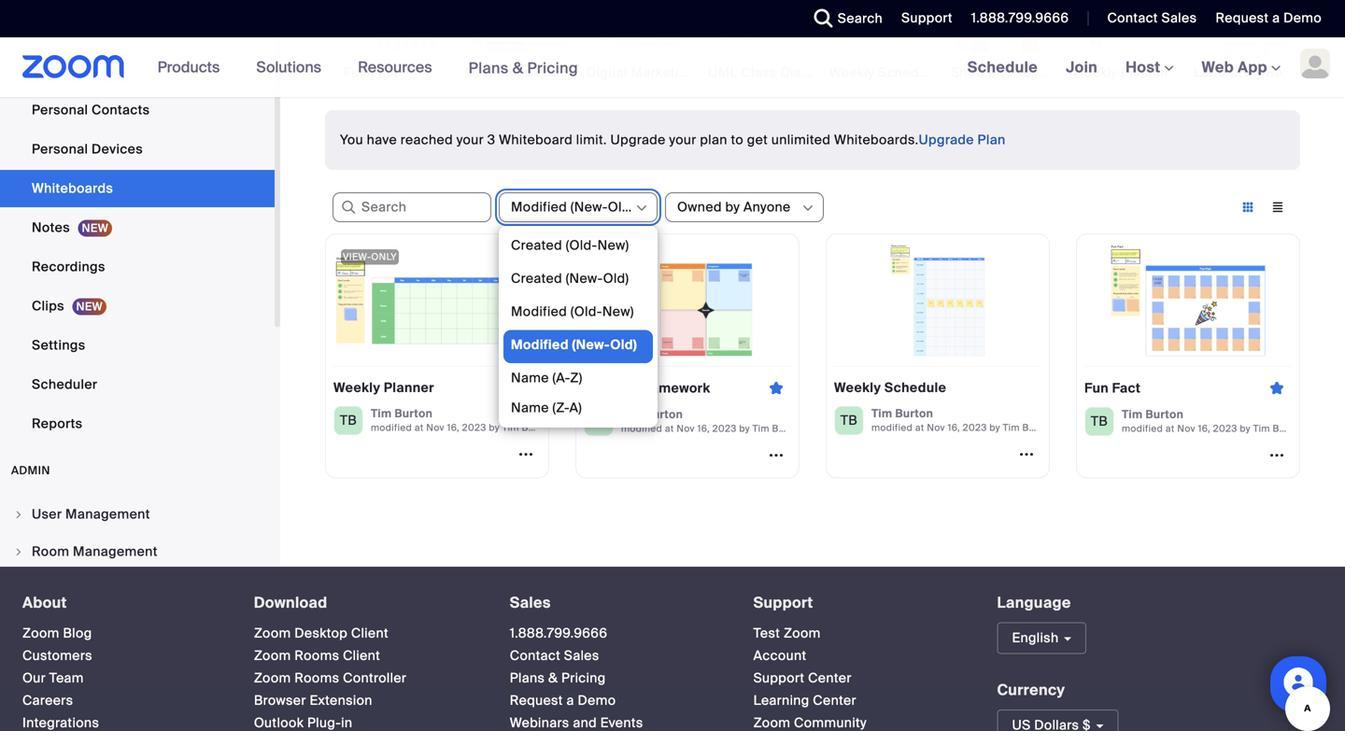 Task type: describe. For each thing, give the bounding box(es) containing it.
you have reached your 3 whiteboard limit. upgrade your plan to get unlimited whiteboards. upgrade plan
[[340, 131, 1006, 149]]

phone
[[32, 62, 73, 79]]

(new- inside dropdown button
[[571, 198, 608, 216]]

cynefin framework application
[[584, 374, 791, 403]]

tell
[[1016, 64, 1038, 81]]

more options for weekly planner image
[[511, 446, 541, 463]]

1 vertical spatial client
[[343, 647, 380, 665]]

to
[[731, 131, 744, 149]]

search
[[838, 10, 883, 27]]

reports link
[[0, 405, 275, 443]]

1 vertical spatial center
[[813, 692, 856, 709]]

modified for fun fact, modified at nov 16, 2023 by tim burton, link, starred element
[[1122, 423, 1163, 435]]

name for name (z-a)
[[511, 399, 549, 417]]

2 your from the left
[[669, 131, 696, 149]]

at for weekly schedule, modified at nov 16, 2023 by tim burton, link element
[[915, 422, 924, 434]]

zoom blog link
[[22, 625, 92, 642]]

cynefin
[[584, 380, 634, 397]]

webinars link
[[0, 13, 275, 50]]

3 modified from the top
[[511, 336, 569, 354]]

zoom desktop client link
[[254, 625, 389, 642]]

canvas for learning experience canvas
[[600, 64, 647, 81]]

contact inside 1.888.799.9666 contact sales plans & pricing request a demo
[[510, 647, 560, 665]]

plans inside product information 'navigation'
[[469, 58, 509, 78]]

0 vertical spatial sales
[[1161, 9, 1197, 27]]

(old- for created
[[566, 237, 597, 254]]

more options for fun fact image
[[1262, 447, 1292, 464]]

modified inside dropdown button
[[511, 198, 567, 216]]

1.888.799.9666 contact sales plans & pricing request a demo
[[510, 625, 616, 709]]

language
[[997, 593, 1071, 613]]

modified (new-old) inside list box
[[511, 336, 637, 354]]

learning center link
[[753, 692, 856, 709]]

a)
[[569, 399, 582, 417]]

name for name (a-z)
[[511, 369, 549, 387]]

anyone
[[743, 198, 791, 216]]

desktop
[[294, 625, 348, 642]]

weekly planner button
[[1069, 0, 1181, 82]]

16, for weekly planner, modified at nov 16, 2023 by tim burton, link element
[[447, 422, 459, 434]]

name (a-z)
[[511, 369, 582, 387]]

list mode, not selected image
[[1263, 199, 1293, 216]]

& inside product information 'navigation'
[[512, 58, 523, 78]]

solutions
[[256, 57, 321, 77]]

tb for weekly planner, modified at nov 16, 2023 by tim burton, link element
[[340, 412, 357, 429]]

resources button
[[358, 37, 441, 97]]

new) for modified (old-new)
[[602, 303, 634, 320]]

at for fun fact, modified at nov 16, 2023 by tim burton, link, starred element
[[1166, 423, 1175, 435]]

1 vertical spatial sales
[[510, 593, 551, 613]]

demo inside 1.888.799.9666 contact sales plans & pricing request a demo
[[578, 692, 616, 709]]

devices
[[92, 141, 143, 158]]

room
[[32, 543, 69, 560]]

with
[[1042, 64, 1068, 81]]

weekly schedule button
[[826, 0, 938, 82]]

1.888.799.9666 for 1.888.799.9666
[[971, 9, 1069, 27]]

customers
[[22, 647, 92, 665]]

0 vertical spatial client
[[351, 625, 389, 642]]

click to unstar the whiteboard cynefin framework image
[[761, 380, 791, 397]]

clips
[[32, 297, 64, 315]]

click to unstar the whiteboard fun fact image
[[1262, 380, 1292, 397]]

thumbnail of cynefin framework image
[[584, 242, 791, 359]]

schedule link
[[953, 37, 1052, 97]]

class
[[741, 64, 777, 81]]

weekly planner element
[[1069, 64, 1181, 82]]

nov for cynefin framework, modified at nov 16, 2023 by tim burton, link, starred element
[[677, 423, 695, 435]]

have
[[367, 131, 397, 149]]

zoom desktop client zoom rooms client zoom rooms controller browser extension
[[254, 625, 407, 709]]

scheduler
[[32, 376, 98, 393]]

show
[[951, 64, 985, 81]]

cynefin framework, modified at nov 16, 2023 by tim burton, link, starred element
[[575, 234, 803, 479]]

fact inside application
[[1112, 380, 1141, 397]]

learning experience canvas element
[[461, 64, 647, 82]]

1.888.799.9666 for 1.888.799.9666 contact sales plans & pricing request a demo
[[510, 625, 607, 642]]

0 vertical spatial center
[[808, 670, 852, 687]]

created for created (old-new)
[[511, 237, 562, 254]]

show options image
[[800, 201, 815, 216]]

pricing inside 1.888.799.9666 contact sales plans & pricing request a demo
[[561, 670, 606, 687]]

fun fact button
[[340, 0, 452, 82]]

a inside button
[[1071, 64, 1079, 81]]

by for the thumbnail of cynefin framework
[[739, 423, 750, 435]]

banner containing products
[[0, 37, 1345, 99]]

diagram
[[780, 64, 834, 81]]

user management menu item
[[0, 497, 275, 532]]

zoom rooms client link
[[254, 647, 380, 665]]

laboratory report
[[1194, 64, 1309, 81]]

personal devices
[[32, 141, 143, 158]]

modified (old-new)
[[511, 303, 634, 320]]

weekly schedule element
[[826, 64, 938, 82]]

learning experience canvas button
[[461, 0, 647, 82]]

profile picture image
[[1300, 49, 1330, 78]]

2 vertical spatial (new-
[[572, 336, 610, 354]]

learning inside button
[[465, 64, 521, 81]]

whiteboards
[[32, 180, 113, 197]]

digital
[[587, 64, 627, 81]]

tim burton modified at nov 16, 2023 by tim burton for weekly schedule, modified at nov 16, 2023 by tim burton, link element
[[871, 407, 1053, 434]]

plan
[[700, 131, 727, 149]]

user management
[[32, 506, 150, 523]]

1 vertical spatial planner
[[384, 379, 434, 396]]

list box containing created (old-new)
[[503, 231, 653, 423]]

tim burton modified at nov 16, 2023 by tim burton for cynefin framework, modified at nov 16, 2023 by tim burton, link, starred element
[[621, 407, 803, 435]]

tim burton modified at nov 16, 2023 by tim burton for weekly planner, modified at nov 16, 2023 by tim burton, link element
[[371, 407, 553, 434]]

by inside dropdown button
[[725, 198, 740, 216]]

our team link
[[22, 670, 84, 687]]

personal menu menu
[[0, 0, 275, 445]]

thumbnail of weekly planner image
[[333, 242, 541, 359]]

admin menu menu
[[0, 497, 275, 721]]

schedule inside button
[[878, 64, 938, 81]]

unlimited
[[771, 131, 831, 149]]

english
[[1012, 630, 1059, 647]]

1 vertical spatial weekly schedule
[[834, 379, 946, 396]]

0 horizontal spatial weekly planner
[[333, 379, 434, 396]]

personal for personal devices
[[32, 141, 88, 158]]

laboratory report button
[[1190, 0, 1309, 82]]

& inside 1.888.799.9666 contact sales plans & pricing request a demo
[[548, 670, 558, 687]]

modified (new-old) button
[[511, 193, 634, 221]]

1.888.799.9666 button up schedule link
[[971, 9, 1069, 27]]

right image for room management
[[13, 546, 24, 558]]

team
[[49, 670, 84, 687]]

personal devices link
[[0, 131, 275, 168]]

Search text field
[[333, 192, 491, 222]]

1.888.799.9666 button up tell
[[957, 0, 1074, 37]]

2 vertical spatial old)
[[610, 336, 637, 354]]

account link
[[753, 647, 806, 665]]

grid mode, selected image
[[1233, 199, 1263, 216]]

pricing inside product information 'navigation'
[[527, 58, 578, 78]]

upgrade plan button
[[919, 125, 1006, 155]]

fun fact element
[[340, 64, 452, 82]]

2023 for weekly planner, modified at nov 16, 2023 by tim burton, link element
[[462, 422, 486, 434]]

app
[[1238, 57, 1267, 77]]

report
[[1266, 64, 1309, 81]]

1 your from the left
[[456, 131, 484, 149]]

digital marketing canvas button
[[583, 0, 745, 82]]

zoom inside zoom blog customers our team careers
[[22, 625, 59, 642]]

english button
[[997, 623, 1086, 654]]

web app button
[[1202, 57, 1281, 77]]

fun inside button
[[344, 64, 367, 81]]

you
[[340, 131, 363, 149]]

1 modified (new-old) from the top
[[511, 198, 634, 216]]

1 upgrade from the left
[[610, 131, 666, 149]]

phone link
[[0, 52, 275, 90]]

product information navigation
[[143, 37, 592, 99]]

clips link
[[0, 288, 275, 325]]

request a demo
[[1215, 9, 1322, 27]]

host button
[[1126, 57, 1174, 77]]

settings link
[[0, 327, 275, 364]]

digital marketing canvas element
[[583, 64, 745, 82]]

hide options image
[[634, 201, 649, 216]]

16, for cynefin framework, modified at nov 16, 2023 by tim burton, link, starred element
[[697, 423, 710, 435]]

right image for user management
[[13, 509, 24, 520]]

contacts
[[92, 101, 150, 119]]

test
[[753, 625, 780, 642]]

personal contacts
[[32, 101, 150, 119]]

nov for fun fact, modified at nov 16, 2023 by tim burton, link, starred element
[[1177, 423, 1195, 435]]

2 upgrade from the left
[[919, 131, 974, 149]]

fun fact, modified at nov 16, 2023 by tim burton, link, starred element
[[1076, 234, 1304, 479]]

about
[[22, 593, 67, 613]]

personal for personal contacts
[[32, 101, 88, 119]]

sales link
[[510, 593, 551, 613]]

test zoom link
[[753, 625, 821, 642]]

webinars
[[32, 23, 92, 40]]

admin
[[11, 463, 50, 478]]

1.888.799.9666 link
[[510, 625, 607, 642]]

16, for fun fact, modified at nov 16, 2023 by tim burton, link, starred element
[[1198, 423, 1210, 435]]

products
[[157, 57, 220, 77]]



Task type: vqa. For each thing, say whether or not it's contained in the screenshot.


Task type: locate. For each thing, give the bounding box(es) containing it.
1 vertical spatial plans
[[510, 670, 545, 687]]

plans up the 3
[[469, 58, 509, 78]]

(new- up created (old-new)
[[571, 198, 608, 216]]

right image inside the user management menu item
[[13, 509, 24, 520]]

web
[[1202, 57, 1234, 77]]

0 horizontal spatial your
[[456, 131, 484, 149]]

tim burton modified at nov 16, 2023 by tim burton down fun fact application
[[1122, 407, 1304, 435]]

1 vertical spatial (new-
[[566, 270, 603, 287]]

1 modified from the top
[[511, 198, 567, 216]]

weekly inside button
[[829, 64, 874, 81]]

1 vertical spatial learning
[[753, 692, 809, 709]]

0 vertical spatial old)
[[608, 198, 634, 216]]

0 vertical spatial planner
[[1121, 64, 1170, 81]]

1 personal from the top
[[32, 101, 88, 119]]

tim burton modified at nov 16, 2023 by tim burton
[[371, 407, 553, 434], [871, 407, 1053, 434], [621, 407, 803, 435], [1122, 407, 1304, 435]]

tim burton modified at nov 16, 2023 by tim burton inside fun fact, modified at nov 16, 2023 by tim burton, link, starred element
[[1122, 407, 1304, 435]]

tim burton modified at nov 16, 2023 by tim burton for fun fact, modified at nov 16, 2023 by tim burton, link, starred element
[[1122, 407, 1304, 435]]

plans down 1.888.799.9666 link
[[510, 670, 545, 687]]

canvas inside learning experience canvas element
[[600, 64, 647, 81]]

whiteboards.
[[834, 131, 919, 149]]

1 canvas from the left
[[600, 64, 647, 81]]

sales down 1.888.799.9666 link
[[564, 647, 599, 665]]

sales up "host" dropdown button
[[1161, 9, 1197, 27]]

management inside the user management menu item
[[65, 506, 150, 523]]

notes
[[32, 219, 70, 236]]

weekly schedule, modified at nov 16, 2023 by tim burton, link element
[[826, 234, 1053, 479]]

1 vertical spatial (old-
[[571, 303, 602, 320]]

0 horizontal spatial request
[[510, 692, 563, 709]]

personal inside 'personal devices' "link"
[[32, 141, 88, 158]]

customers link
[[22, 647, 92, 665]]

planner
[[1121, 64, 1170, 81], [384, 379, 434, 396]]

marketing
[[631, 64, 695, 81]]

0 vertical spatial &
[[512, 58, 523, 78]]

2 modified (new-old) from the top
[[511, 336, 637, 354]]

2 vertical spatial sales
[[564, 647, 599, 665]]

settings
[[32, 337, 85, 354]]

16, for weekly schedule, modified at nov 16, 2023 by tim burton, link element
[[948, 422, 960, 434]]

1 horizontal spatial contact
[[1107, 9, 1158, 27]]

zoom logo image
[[22, 55, 125, 78]]

1 vertical spatial rooms
[[294, 670, 339, 687]]

0 vertical spatial modified
[[511, 198, 567, 216]]

new) for created (old-new)
[[597, 237, 629, 254]]

0 vertical spatial demo
[[1283, 9, 1322, 27]]

scheduler link
[[0, 366, 275, 404]]

0 vertical spatial 1.888.799.9666
[[971, 9, 1069, 27]]

1 horizontal spatial fun fact
[[1084, 380, 1141, 397]]

1 horizontal spatial request
[[1215, 9, 1269, 27]]

nov for weekly planner, modified at nov 16, 2023 by tim burton, link element
[[426, 422, 444, 434]]

owned by anyone
[[677, 198, 791, 216]]

join
[[1066, 57, 1098, 77]]

laboratory report element
[[1190, 64, 1309, 82]]

support right search
[[901, 9, 953, 27]]

1.888.799.9666 down sales link
[[510, 625, 607, 642]]

at for weekly planner, modified at nov 16, 2023 by tim burton, link element
[[415, 422, 424, 434]]

demo up profile picture
[[1283, 9, 1322, 27]]

1 vertical spatial a
[[1071, 64, 1079, 81]]

personal
[[32, 101, 88, 119], [32, 141, 88, 158]]

1 vertical spatial modified (new-old)
[[511, 336, 637, 354]]

0 vertical spatial personal
[[32, 101, 88, 119]]

0 vertical spatial request
[[1215, 9, 1269, 27]]

modified down created (new-old)
[[511, 303, 567, 320]]

0 horizontal spatial plans
[[469, 58, 509, 78]]

0 vertical spatial (old-
[[566, 237, 597, 254]]

1 horizontal spatial canvas
[[698, 64, 745, 81]]

0 vertical spatial name
[[511, 369, 549, 387]]

(old- for modified
[[571, 303, 602, 320]]

tim burton modified at nov 16, 2023 by tim burton inside cynefin framework, modified at nov 16, 2023 by tim burton, link, starred element
[[621, 407, 803, 435]]

owned
[[677, 198, 722, 216]]

2023 for fun fact, modified at nov 16, 2023 by tim burton, link, starred element
[[1213, 423, 1237, 435]]

uml class diagram
[[708, 64, 834, 81]]

tim burton modified at nov 16, 2023 by tim burton up more options for weekly schedule icon
[[871, 407, 1053, 434]]

whiteboards link
[[0, 170, 275, 207]]

2 vertical spatial a
[[566, 692, 574, 709]]

nov inside fun fact, modified at nov 16, 2023 by tim burton, link, starred element
[[1177, 423, 1195, 435]]

solutions button
[[256, 37, 330, 97]]

tb for weekly schedule, modified at nov 16, 2023 by tim burton, link element
[[840, 412, 858, 429]]

at for cynefin framework, modified at nov 16, 2023 by tim burton, link, starred element
[[665, 423, 674, 435]]

tim burton modified at nov 16, 2023 by tim burton inside weekly planner, modified at nov 16, 2023 by tim burton, link element
[[371, 407, 553, 434]]

0 vertical spatial weekly planner
[[1072, 64, 1170, 81]]

learning inside test zoom account support center learning center
[[753, 692, 809, 709]]

2 horizontal spatial sales
[[1161, 9, 1197, 27]]

schedule inside meetings navigation
[[967, 57, 1038, 77]]

join link
[[1052, 37, 1112, 97]]

rooms down desktop
[[294, 647, 339, 665]]

tim burton modified at nov 16, 2023 by tim burton down cynefin framework application
[[621, 407, 803, 435]]

fun inside application
[[1084, 380, 1109, 397]]

1 vertical spatial weekly planner
[[333, 379, 434, 396]]

plans
[[469, 58, 509, 78], [510, 670, 545, 687]]

owned by anyone button
[[677, 193, 800, 221]]

1 horizontal spatial planner
[[1121, 64, 1170, 81]]

name (z-a)
[[511, 399, 582, 417]]

1 vertical spatial management
[[73, 543, 158, 560]]

host
[[1126, 57, 1164, 77]]

a up report
[[1272, 9, 1280, 27]]

right image left user
[[13, 509, 24, 520]]

contact down 1.888.799.9666 link
[[510, 647, 560, 665]]

1 created from the top
[[511, 237, 562, 254]]

0 horizontal spatial &
[[512, 58, 523, 78]]

show and tell with a twist button
[[947, 0, 1115, 82]]

0 vertical spatial modified (new-old)
[[511, 198, 634, 216]]

0 vertical spatial fun fact
[[344, 64, 398, 81]]

request inside 1.888.799.9666 contact sales plans & pricing request a demo
[[510, 692, 563, 709]]

0 horizontal spatial sales
[[510, 593, 551, 613]]

2 horizontal spatial a
[[1272, 9, 1280, 27]]

tb inside weekly planner, modified at nov 16, 2023 by tim burton, link element
[[340, 412, 357, 429]]

management
[[65, 506, 150, 523], [73, 543, 158, 560]]

weekly inside button
[[1072, 64, 1117, 81]]

2 personal from the top
[[32, 141, 88, 158]]

2 canvas from the left
[[698, 64, 745, 81]]

created down created (old-new)
[[511, 270, 562, 287]]

canvas inside digital marketing canvas element
[[698, 64, 745, 81]]

personal down 'phone'
[[32, 101, 88, 119]]

old) up modified (old-new)
[[603, 270, 629, 287]]

0 vertical spatial support
[[901, 9, 953, 27]]

0 vertical spatial learning
[[465, 64, 521, 81]]

user
[[32, 506, 62, 523]]

old) left hide options image
[[608, 198, 634, 216]]

1 vertical spatial request
[[510, 692, 563, 709]]

recordings
[[32, 258, 105, 276]]

uml class diagram element
[[704, 64, 834, 82]]

support inside test zoom account support center learning center
[[753, 670, 805, 687]]

0 vertical spatial fact
[[371, 64, 398, 81]]

2 rooms from the top
[[294, 670, 339, 687]]

rooms down zoom rooms client link
[[294, 670, 339, 687]]

created for created (new-old)
[[511, 270, 562, 287]]

weekly planner, modified at nov 16, 2023 by tim burton, link element
[[325, 234, 553, 479]]

(old- down created (new-old)
[[571, 303, 602, 320]]

weekly planner inside button
[[1072, 64, 1170, 81]]

1 horizontal spatial plans
[[510, 670, 545, 687]]

name left (z-
[[511, 399, 549, 417]]

laboratory
[[1194, 64, 1262, 81]]

weekly schedule inside button
[[829, 64, 938, 81]]

list box
[[503, 231, 653, 423]]

and
[[989, 64, 1013, 81]]

rooms
[[294, 647, 339, 665], [294, 670, 339, 687]]

created (old-new)
[[511, 237, 629, 254]]

0 vertical spatial right image
[[13, 509, 24, 520]]

management for room management
[[73, 543, 158, 560]]

0 horizontal spatial canvas
[[600, 64, 647, 81]]

0 vertical spatial created
[[511, 237, 562, 254]]

framework
[[637, 380, 710, 397]]

(new- up z) on the left bottom of the page
[[572, 336, 610, 354]]

support
[[901, 9, 953, 27], [753, 593, 813, 613], [753, 670, 805, 687]]

1 vertical spatial 1.888.799.9666
[[510, 625, 607, 642]]

upgrade left plan
[[919, 131, 974, 149]]

products button
[[157, 37, 228, 97]]

0 horizontal spatial upgrade
[[610, 131, 666, 149]]

personal inside personal contacts link
[[32, 101, 88, 119]]

0 vertical spatial pricing
[[527, 58, 578, 78]]

1 vertical spatial fun fact
[[1084, 380, 1141, 397]]

center up learning center "link"
[[808, 670, 852, 687]]

1 vertical spatial name
[[511, 399, 549, 417]]

tb for fun fact, modified at nov 16, 2023 by tim burton, link, starred element
[[1091, 413, 1108, 430]]

nov for weekly schedule, modified at nov 16, 2023 by tim burton, link element
[[927, 422, 945, 434]]

1 vertical spatial right image
[[13, 546, 24, 558]]

0 vertical spatial new)
[[597, 237, 629, 254]]

0 horizontal spatial demo
[[578, 692, 616, 709]]

right image left room
[[13, 546, 24, 558]]

meetings navigation
[[953, 37, 1345, 99]]

room management menu item
[[0, 534, 275, 570]]

experience
[[525, 64, 597, 81]]

banner
[[0, 37, 1345, 99]]

zoom
[[22, 625, 59, 642], [254, 625, 291, 642], [784, 625, 821, 642], [254, 647, 291, 665], [254, 670, 291, 687]]

tb inside cynefin framework, modified at nov 16, 2023 by tim burton, link, starred element
[[590, 413, 607, 430]]

1.888.799.9666 inside 1.888.799.9666 contact sales plans & pricing request a demo
[[510, 625, 607, 642]]

web app
[[1202, 57, 1267, 77]]

limit.
[[576, 131, 607, 149]]

right image inside room management menu item
[[13, 546, 24, 558]]

management inside room management menu item
[[73, 543, 158, 560]]

browser
[[254, 692, 306, 709]]

3
[[487, 131, 495, 149]]

a inside 1.888.799.9666 contact sales plans & pricing request a demo
[[566, 692, 574, 709]]

digital marketing canvas
[[587, 64, 745, 81]]

modified for weekly schedule, modified at nov 16, 2023 by tim burton, link element
[[871, 422, 913, 434]]

1.888.799.9666 up schedule link
[[971, 9, 1069, 27]]

more options for cynefin framework image
[[761, 447, 791, 464]]

contact up host
[[1107, 9, 1158, 27]]

(old- up created (new-old)
[[566, 237, 597, 254]]

by for thumbnail of fun fact
[[1240, 423, 1251, 435]]

tb inside weekly schedule, modified at nov 16, 2023 by tim burton, link element
[[840, 412, 858, 429]]

modified up the name (a-z)
[[511, 336, 569, 354]]

0 vertical spatial (new-
[[571, 198, 608, 216]]

request up the web app dropdown button
[[1215, 9, 1269, 27]]

demo down 1.888.799.9666 link
[[578, 692, 616, 709]]

sales
[[1161, 9, 1197, 27], [510, 593, 551, 613], [564, 647, 599, 665]]

fact inside button
[[371, 64, 398, 81]]

old) up cynefin
[[610, 336, 637, 354]]

modified for cynefin framework, modified at nov 16, 2023 by tim burton, link, starred element
[[621, 423, 662, 435]]

1 vertical spatial fact
[[1112, 380, 1141, 397]]

& down 1.888.799.9666 link
[[548, 670, 558, 687]]

test zoom account support center learning center
[[753, 625, 856, 709]]

1 vertical spatial new)
[[602, 303, 634, 320]]

&
[[512, 58, 523, 78], [548, 670, 558, 687]]

1 horizontal spatial upgrade
[[919, 131, 974, 149]]

2023 for weekly schedule, modified at nov 16, 2023 by tim burton, link element
[[963, 422, 987, 434]]

center
[[808, 670, 852, 687], [813, 692, 856, 709]]

your left plan
[[669, 131, 696, 149]]

plans inside 1.888.799.9666 contact sales plans & pricing request a demo
[[510, 670, 545, 687]]

1 horizontal spatial fun
[[1084, 380, 1109, 397]]

fact
[[371, 64, 398, 81], [1112, 380, 1141, 397]]

fun fact inside application
[[1084, 380, 1141, 397]]

weekly planner
[[1072, 64, 1170, 81], [333, 379, 434, 396]]

1.888.799.9666 inside button
[[971, 9, 1069, 27]]

modified for weekly planner, modified at nov 16, 2023 by tim burton, link element
[[371, 422, 412, 434]]

0 vertical spatial management
[[65, 506, 150, 523]]

0 horizontal spatial learning
[[465, 64, 521, 81]]

zoom inside test zoom account support center learning center
[[784, 625, 821, 642]]

learning down support center link
[[753, 692, 809, 709]]

0 horizontal spatial fun
[[344, 64, 367, 81]]

new) down created (new-old)
[[602, 303, 634, 320]]

nov inside weekly schedule, modified at nov 16, 2023 by tim burton, link element
[[927, 422, 945, 434]]

2 vertical spatial modified
[[511, 336, 569, 354]]

0 vertical spatial a
[[1272, 9, 1280, 27]]

old) inside dropdown button
[[608, 198, 634, 216]]

2 name from the top
[[511, 399, 549, 417]]

1 vertical spatial personal
[[32, 141, 88, 158]]

1 horizontal spatial demo
[[1283, 9, 1322, 27]]

1 vertical spatial contact
[[510, 647, 560, 665]]

1 right image from the top
[[13, 509, 24, 520]]

modified (new-old) down modified (old-new)
[[511, 336, 637, 354]]

(new-
[[571, 198, 608, 216], [566, 270, 603, 287], [572, 336, 610, 354]]

1 horizontal spatial a
[[1071, 64, 1079, 81]]

1 horizontal spatial fact
[[1112, 380, 1141, 397]]

2023 for cynefin framework, modified at nov 16, 2023 by tim burton, link, starred element
[[712, 423, 737, 435]]

2 right image from the top
[[13, 546, 24, 558]]

support down account link
[[753, 670, 805, 687]]

1 rooms from the top
[[294, 647, 339, 665]]

thumbnail of fun fact image
[[1084, 242, 1292, 359]]

fun fact inside button
[[344, 64, 398, 81]]

1 name from the top
[[511, 369, 549, 387]]

browser extension link
[[254, 692, 372, 709]]

cynefin framework
[[584, 380, 710, 397]]

your
[[456, 131, 484, 149], [669, 131, 696, 149]]

0 horizontal spatial 1.888.799.9666
[[510, 625, 607, 642]]

learning up the 3
[[465, 64, 521, 81]]

tb inside fun fact, modified at nov 16, 2023 by tim burton, link, starred element
[[1091, 413, 1108, 430]]

plans & pricing
[[469, 58, 578, 78]]

1 horizontal spatial sales
[[564, 647, 599, 665]]

management for user management
[[65, 506, 150, 523]]

1 horizontal spatial your
[[669, 131, 696, 149]]

get
[[747, 131, 768, 149]]

nov
[[426, 422, 444, 434], [927, 422, 945, 434], [677, 423, 695, 435], [1177, 423, 1195, 435]]

1 vertical spatial support
[[753, 593, 813, 613]]

0 vertical spatial rooms
[[294, 647, 339, 665]]

sales inside 1.888.799.9666 contact sales plans & pricing request a demo
[[564, 647, 599, 665]]

client
[[351, 625, 389, 642], [343, 647, 380, 665]]

created up created (new-old)
[[511, 237, 562, 254]]

right image
[[13, 509, 24, 520], [13, 546, 24, 558]]

notes link
[[0, 209, 275, 247]]

1.888.799.9666
[[971, 9, 1069, 27], [510, 625, 607, 642]]

whiteboard
[[499, 131, 573, 149]]

nov inside cynefin framework, modified at nov 16, 2023 by tim burton, link, starred element
[[677, 423, 695, 435]]

tb for cynefin framework, modified at nov 16, 2023 by tim burton, link, starred element
[[590, 413, 607, 430]]

sales up 1.888.799.9666 link
[[510, 593, 551, 613]]

fun fact application
[[1084, 374, 1292, 403]]

0 vertical spatial plans
[[469, 58, 509, 78]]

(new- up modified (old-new)
[[566, 270, 603, 287]]

0 horizontal spatial a
[[566, 692, 574, 709]]

1 horizontal spatial weekly planner
[[1072, 64, 1170, 81]]

thumbnail of weekly schedule image
[[834, 242, 1041, 359]]

0 vertical spatial fun
[[344, 64, 367, 81]]

tim burton modified at nov 16, 2023 by tim burton inside weekly schedule, modified at nov 16, 2023 by tim burton, link element
[[871, 407, 1053, 434]]

contact
[[1107, 9, 1158, 27], [510, 647, 560, 665]]

0 vertical spatial contact
[[1107, 9, 1158, 27]]

upgrade right "limit."
[[610, 131, 666, 149]]

1 horizontal spatial learning
[[753, 692, 809, 709]]

0 horizontal spatial fact
[[371, 64, 398, 81]]

by for thumbnail of weekly schedule
[[990, 422, 1000, 434]]

management down the user management menu item
[[73, 543, 158, 560]]

pricing
[[527, 58, 578, 78], [561, 670, 606, 687]]

request down 1.888.799.9666 link
[[510, 692, 563, 709]]

0 horizontal spatial planner
[[384, 379, 434, 396]]

canvas for digital marketing canvas
[[698, 64, 745, 81]]

tim burton modified at nov 16, 2023 by tim burton up more options for weekly planner icon
[[371, 407, 553, 434]]

reached
[[400, 131, 453, 149]]

center down support center link
[[813, 692, 856, 709]]

personal contacts link
[[0, 92, 275, 129]]

1 vertical spatial created
[[511, 270, 562, 287]]

support center link
[[753, 670, 852, 687]]

a right with
[[1071, 64, 1079, 81]]

show and tell with a twist element
[[947, 64, 1115, 82]]

request
[[1215, 9, 1269, 27], [510, 692, 563, 709]]

1 vertical spatial fun
[[1084, 380, 1109, 397]]

nov inside weekly planner, modified at nov 16, 2023 by tim burton, link element
[[426, 422, 444, 434]]

more options for weekly schedule image
[[1012, 446, 1041, 463]]

(a-
[[553, 369, 570, 387]]

0 horizontal spatial fun fact
[[344, 64, 398, 81]]

2 vertical spatial support
[[753, 670, 805, 687]]

16,
[[447, 422, 459, 434], [948, 422, 960, 434], [697, 423, 710, 435], [1198, 423, 1210, 435]]

1 vertical spatial &
[[548, 670, 558, 687]]

support up test zoom link
[[753, 593, 813, 613]]

view-
[[343, 251, 371, 263]]

2 created from the top
[[511, 270, 562, 287]]

planner inside button
[[1121, 64, 1170, 81]]

2 modified from the top
[[511, 303, 567, 320]]

0 vertical spatial weekly schedule
[[829, 64, 938, 81]]

burton
[[395, 407, 433, 421], [895, 407, 933, 421], [645, 407, 683, 422], [1146, 407, 1184, 422], [522, 422, 553, 434], [1022, 422, 1053, 434], [772, 423, 803, 435], [1273, 423, 1304, 435]]

by
[[725, 198, 740, 216], [489, 422, 500, 434], [990, 422, 1000, 434], [739, 423, 750, 435], [1240, 423, 1251, 435]]

1 vertical spatial old)
[[603, 270, 629, 287]]

our
[[22, 670, 46, 687]]

management up room management
[[65, 506, 150, 523]]

1 vertical spatial modified
[[511, 303, 567, 320]]

weekly schedule
[[829, 64, 938, 81], [834, 379, 946, 396]]

& left 'experience'
[[512, 58, 523, 78]]

0 horizontal spatial contact
[[510, 647, 560, 665]]

show and tell with a twist
[[951, 64, 1115, 81]]

z)
[[570, 369, 582, 387]]

a down 1.888.799.9666 link
[[566, 692, 574, 709]]

modified up created (old-new)
[[511, 198, 567, 216]]

1 vertical spatial demo
[[578, 692, 616, 709]]

created (new-old)
[[511, 270, 629, 287]]

new) up created (new-old)
[[597, 237, 629, 254]]

name left '(a-'
[[511, 369, 549, 387]]

created
[[511, 237, 562, 254], [511, 270, 562, 287]]

controller
[[343, 670, 407, 687]]

personal up whiteboards
[[32, 141, 88, 158]]

your left the 3
[[456, 131, 484, 149]]

side navigation navigation
[[0, 0, 280, 721]]

modified
[[511, 198, 567, 216], [511, 303, 567, 320], [511, 336, 569, 354]]

learning experience canvas
[[465, 64, 647, 81]]

modified (new-old) up created (old-new)
[[511, 198, 634, 216]]

extension
[[310, 692, 372, 709]]



